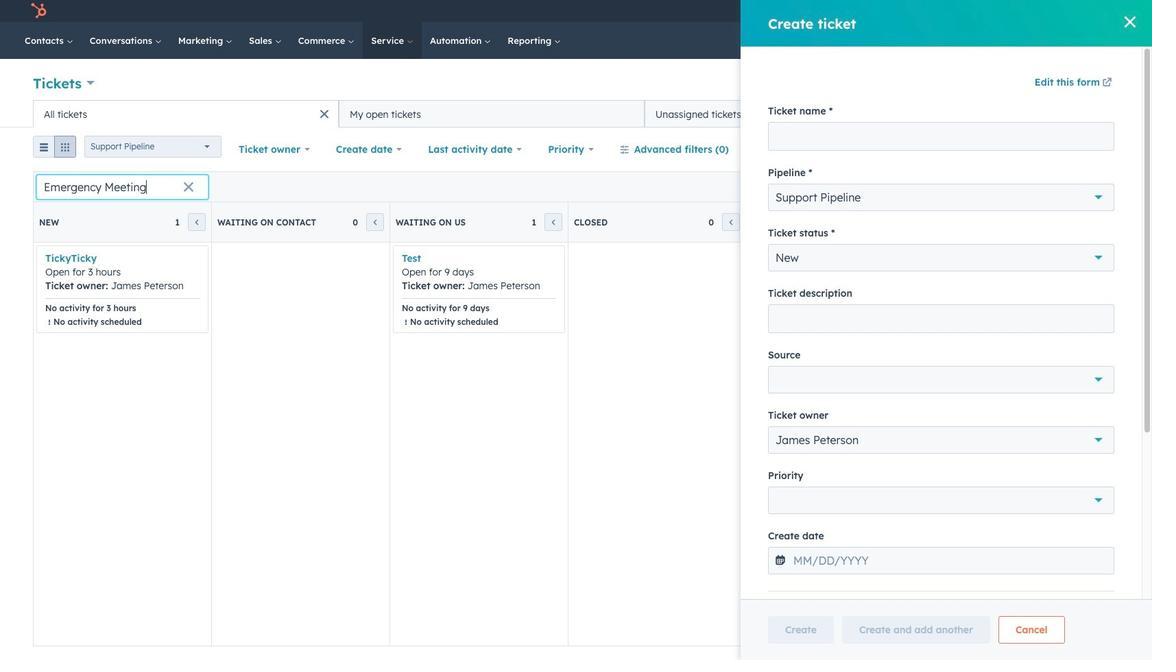 Task type: vqa. For each thing, say whether or not it's contained in the screenshot.
Marketplaces image
yes



Task type: locate. For each thing, give the bounding box(es) containing it.
group
[[33, 136, 76, 163]]

banner
[[33, 69, 1120, 100]]

Search HubSpot search field
[[960, 29, 1105, 52]]

menu
[[790, 0, 1136, 22]]



Task type: describe. For each thing, give the bounding box(es) containing it.
Search ID, name, or description search field
[[36, 175, 209, 199]]

clear input image
[[183, 182, 194, 193]]

marketplaces image
[[890, 6, 902, 19]]

james peterson image
[[994, 5, 1006, 17]]



